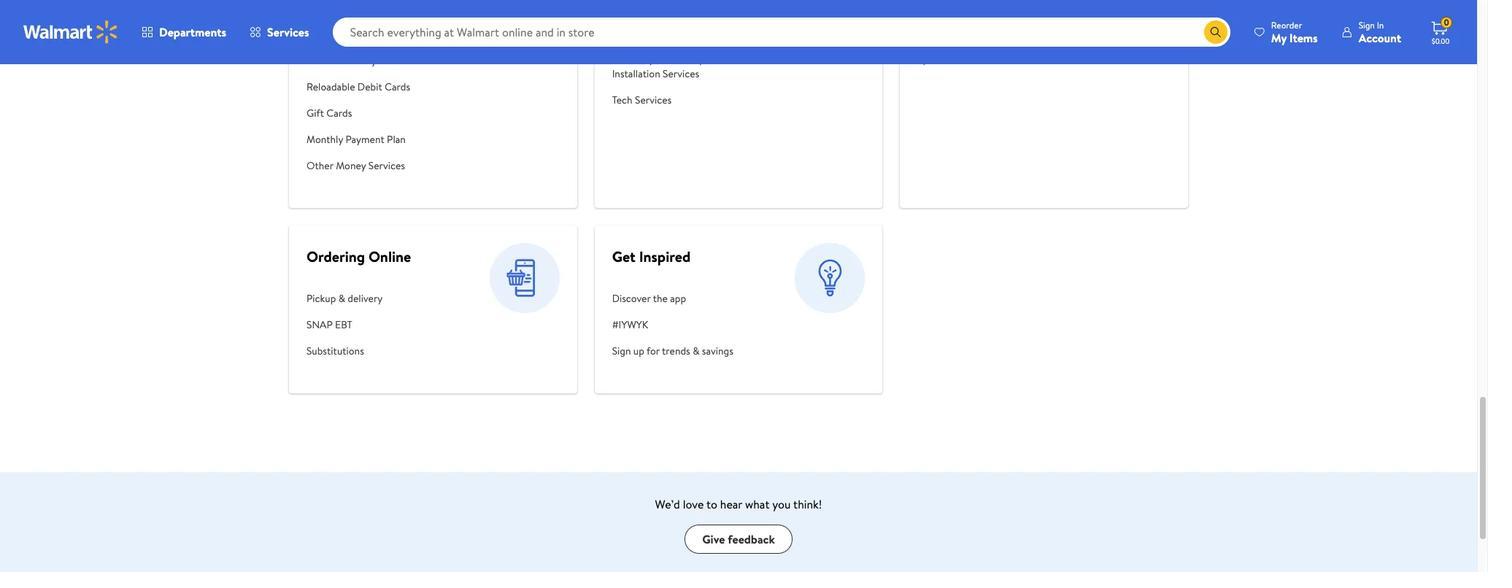Task type: locate. For each thing, give the bounding box(es) containing it.
reloadable debit cards
[[307, 79, 410, 94]]

cards right debit
[[385, 79, 410, 94]]

2 horizontal spatial &
[[753, 52, 760, 66]]

0 horizontal spatial cards
[[327, 106, 352, 120]]

spark
[[918, 52, 943, 66]]

snap ebt
[[307, 317, 353, 332]]

ebt
[[335, 317, 353, 332]]

2 walmart from the top
[[307, 53, 344, 68]]

Walmart Site-Wide search field
[[333, 18, 1231, 47]]

discover the app
[[612, 291, 686, 306]]

in
[[1378, 19, 1385, 31]]

cards right gift
[[327, 106, 352, 120]]

sign
[[1359, 19, 1376, 31], [612, 344, 631, 358]]

reloadable debit cards link
[[307, 74, 419, 100]]

services up "tech services" link
[[663, 66, 700, 81]]

walmart moneycard
[[307, 53, 398, 68]]

0 vertical spatial sign
[[1359, 19, 1376, 31]]

1 walmart from the top
[[307, 27, 344, 41]]

reorder my items
[[1272, 19, 1318, 46]]

snap
[[307, 317, 333, 332]]

assembly, home improvement, & installation services
[[612, 52, 760, 81]]

services right tech
[[635, 93, 672, 107]]

walmart for walmart moneycard
[[307, 53, 344, 68]]

services up reloadable
[[267, 24, 309, 40]]

departments
[[159, 24, 226, 40]]

assembly, home improvement, & installation services link
[[612, 46, 763, 87]]

ordering online
[[307, 247, 411, 266]]

& right trends
[[693, 344, 700, 358]]

gift
[[307, 106, 324, 120]]

up
[[634, 344, 645, 358]]

1 vertical spatial sign
[[612, 344, 631, 358]]

walmart up reloadable
[[307, 53, 344, 68]]

1 vertical spatial &
[[339, 291, 345, 306]]

gift cards
[[307, 106, 352, 120]]

1 horizontal spatial sign
[[1359, 19, 1376, 31]]

gift cards link
[[307, 100, 419, 126]]

walmart left the credit
[[307, 27, 344, 41]]

tech services
[[612, 93, 672, 107]]

0 horizontal spatial &
[[339, 291, 345, 306]]

1 horizontal spatial &
[[693, 344, 700, 358]]

we'd love to hear what you think!
[[655, 496, 823, 512]]

get inspired
[[612, 247, 691, 266]]

other money services link
[[307, 152, 419, 179]]

2 vertical spatial &
[[693, 344, 700, 358]]

0 vertical spatial walmart
[[307, 27, 344, 41]]

good
[[945, 52, 970, 66]]

sign inside 'sign in account'
[[1359, 19, 1376, 31]]

tech
[[612, 93, 633, 107]]

&
[[753, 52, 760, 66], [339, 291, 345, 306], [693, 344, 700, 358]]

walmart credit card link
[[307, 21, 419, 47]]

1 horizontal spatial cards
[[385, 79, 410, 94]]

walmart moneycard link
[[307, 47, 419, 74]]

for
[[647, 344, 660, 358]]

departments button
[[130, 15, 238, 50]]

tech services link
[[612, 87, 763, 113]]

& right improvement,
[[753, 52, 760, 66]]

services
[[267, 24, 309, 40], [663, 66, 700, 81], [635, 93, 672, 107], [369, 158, 405, 173]]

sign left in
[[1359, 19, 1376, 31]]

sign in account
[[1359, 19, 1402, 46]]

cards
[[385, 79, 410, 94], [327, 106, 352, 120]]

& right pickup
[[339, 291, 345, 306]]

give
[[703, 531, 725, 547]]

sign for for
[[612, 344, 631, 358]]

the
[[653, 291, 668, 306]]

pickup & delivery link
[[307, 285, 411, 312]]

0
[[1445, 16, 1450, 29]]

1 vertical spatial walmart
[[307, 53, 344, 68]]

you
[[773, 496, 791, 512]]

items
[[1290, 30, 1318, 46]]

pickup
[[307, 291, 336, 306]]

online
[[369, 247, 411, 266]]

delivery
[[348, 291, 383, 306]]

0 horizontal spatial sign
[[612, 344, 631, 358]]

debit
[[358, 79, 382, 94]]

savings
[[702, 344, 734, 358]]

other money services
[[307, 158, 405, 173]]

0 vertical spatial cards
[[385, 79, 410, 94]]

services button
[[238, 15, 321, 50]]

sign left the up
[[612, 344, 631, 358]]

walmart credit card
[[307, 27, 398, 41]]

0 vertical spatial &
[[753, 52, 760, 66]]

feedback
[[728, 531, 775, 547]]

walmart
[[307, 27, 344, 41], [307, 53, 344, 68]]

pickup & delivery
[[307, 291, 383, 306]]

services down plan
[[369, 158, 405, 173]]



Task type: describe. For each thing, give the bounding box(es) containing it.
love
[[683, 496, 704, 512]]

my
[[1272, 30, 1287, 46]]

ordering online link
[[307, 247, 411, 266]]

what
[[745, 496, 770, 512]]

& inside assembly, home improvement, & installation services
[[753, 52, 760, 66]]

hear
[[720, 496, 743, 512]]

$0.00
[[1432, 36, 1450, 46]]

get inspired link
[[612, 247, 691, 266]]

plan
[[387, 132, 406, 147]]

installation
[[612, 66, 661, 81]]

monthly payment plan link
[[307, 126, 419, 152]]

credit
[[346, 27, 374, 41]]

home
[[659, 52, 686, 66]]

services inside assembly, home improvement, & installation services
[[663, 66, 700, 81]]

assembly,
[[612, 52, 657, 66]]

walmart image
[[23, 20, 118, 44]]

& inside pickup & delivery link
[[339, 291, 345, 306]]

sign up for trends & savings
[[612, 344, 734, 358]]

money
[[336, 158, 366, 173]]

moneycard
[[346, 53, 398, 68]]

payment
[[346, 132, 385, 147]]

0 $0.00
[[1432, 16, 1450, 46]]

we'd
[[655, 496, 680, 512]]

discover
[[612, 291, 651, 306]]

substitutions link
[[307, 338, 411, 364]]

snap ebt link
[[307, 312, 411, 338]]

app
[[670, 291, 686, 306]]

search icon image
[[1210, 26, 1222, 38]]

#iywyk link
[[612, 312, 734, 338]]

spark good
[[918, 52, 970, 66]]

spark good link
[[918, 46, 1069, 72]]

1 vertical spatial cards
[[327, 106, 352, 120]]

#iywyk
[[612, 317, 649, 332]]

substitutions
[[307, 344, 364, 358]]

reorder
[[1272, 19, 1303, 31]]

account
[[1359, 30, 1402, 46]]

services inside popup button
[[267, 24, 309, 40]]

monthly
[[307, 132, 343, 147]]

get
[[612, 247, 636, 266]]

discover the app link
[[612, 285, 734, 312]]

improvement,
[[689, 52, 751, 66]]

inspired
[[639, 247, 691, 266]]

think!
[[794, 496, 823, 512]]

other
[[307, 158, 334, 173]]

give feedback button
[[685, 525, 793, 554]]

to
[[707, 496, 718, 512]]

sign up for trends & savings link
[[612, 338, 734, 364]]

Search search field
[[333, 18, 1231, 47]]

card
[[377, 27, 398, 41]]

walmart for walmart credit card
[[307, 27, 344, 41]]

give feedback
[[703, 531, 775, 547]]

sign for account
[[1359, 19, 1376, 31]]

& inside sign up for trends & savings link
[[693, 344, 700, 358]]

reloadable
[[307, 79, 355, 94]]

monthly payment plan
[[307, 132, 406, 147]]

ordering
[[307, 247, 365, 266]]

trends
[[662, 344, 691, 358]]



Task type: vqa. For each thing, say whether or not it's contained in the screenshot.
Give
yes



